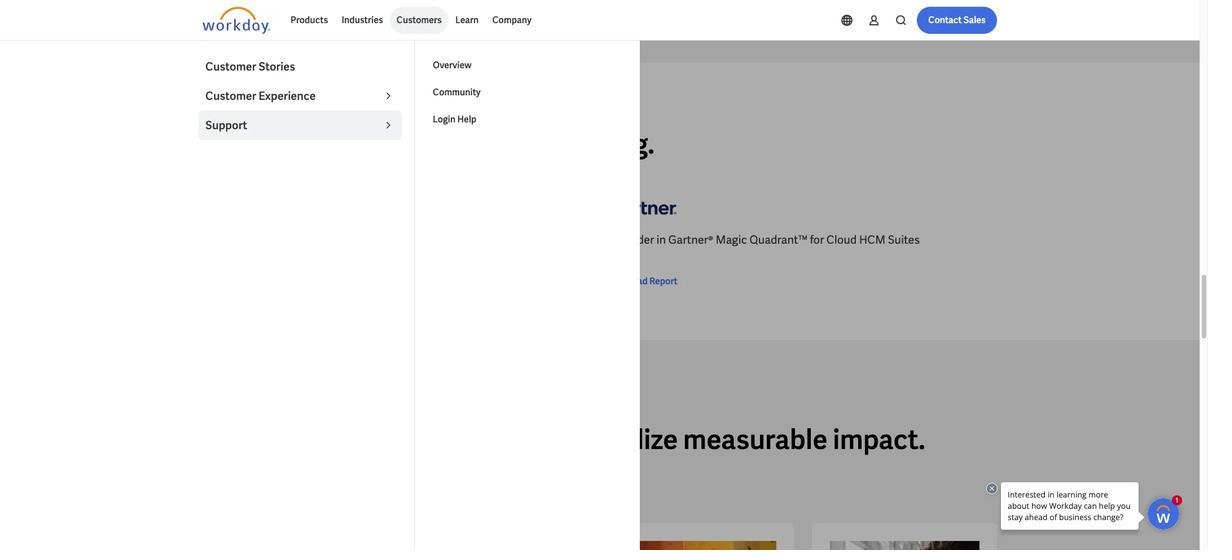 Task type: locate. For each thing, give the bounding box(es) containing it.
industries button
[[335, 7, 390, 34]]

1 horizontal spatial gartner®
[[668, 233, 713, 247]]

a leader in gartner® magic quadrant™ for cloud hcm suites
[[609, 233, 920, 247]]

customer inside dropdown button
[[205, 89, 256, 103]]

1 horizontal spatial quadrant™
[[750, 233, 808, 247]]

what
[[203, 100, 226, 110]]

quadrant™ inside a leader in 2023 gartner® magic quadrant™ for cloud erp for service- centric enterprises
[[370, 233, 428, 247]]

experience
[[259, 89, 316, 103]]

in inside a leader in 2023 gartner® magic quadrant™ for cloud erp for service- centric enterprises
[[250, 233, 260, 247]]

in left 2023
[[250, 233, 260, 247]]

3 for from the left
[[810, 233, 824, 247]]

a for a leader in gartner® magic quadrant™ for cloud hcm suites
[[609, 233, 617, 247]]

measurable
[[683, 422, 828, 457]]

2 quadrant™ from the left
[[750, 233, 808, 247]]

customer inside "link"
[[205, 59, 256, 74]]

cloud left hcm
[[827, 233, 857, 247]]

leader up centric
[[213, 233, 248, 247]]

1 horizontal spatial cloud
[[827, 233, 857, 247]]

0 horizontal spatial for
[[431, 233, 445, 247]]

2 horizontal spatial in
[[657, 233, 666, 247]]

leader inside a leader in 2023 gartner® magic quadrant™ for cloud erp for service- centric enterprises
[[213, 233, 248, 247]]

2 horizontal spatial for
[[810, 233, 824, 247]]

leader for a leader in 2023 gartner® magic quadrant™ for cloud erp for service- centric enterprises
[[213, 233, 248, 247]]

0 horizontal spatial quadrant™
[[370, 233, 428, 247]]

companies across all industries realize measurable impact.
[[203, 422, 925, 457]]

customer for customer stories
[[205, 59, 256, 74]]

say
[[269, 100, 284, 110]]

stories
[[259, 59, 295, 74]]

customer experience button
[[199, 81, 402, 111]]

planning.
[[541, 127, 655, 162]]

centric
[[203, 249, 240, 263]]

in for gartner®
[[657, 233, 666, 247]]

1 horizontal spatial in
[[309, 127, 332, 162]]

2 leader from the left
[[619, 233, 654, 247]]

for right erp
[[503, 233, 517, 247]]

a for a leader in finance, hr, and planning.
[[203, 127, 221, 162]]

gartner®
[[289, 233, 334, 247], [668, 233, 713, 247]]

impact.
[[833, 422, 925, 457]]

a
[[203, 127, 221, 162], [203, 233, 210, 247], [609, 233, 617, 247]]

leader
[[213, 233, 248, 247], [619, 233, 654, 247]]

contact
[[928, 14, 962, 26]]

contact sales
[[928, 14, 986, 26]]

1 quadrant™ from the left
[[370, 233, 428, 247]]

0 horizontal spatial cloud
[[447, 233, 477, 247]]

a up centric
[[203, 233, 210, 247]]

industries
[[342, 14, 383, 26]]

1 for from the left
[[431, 233, 445, 247]]

1 horizontal spatial for
[[503, 233, 517, 247]]

a leader in 2023 gartner® magic quadrant™ for cloud erp for service- centric enterprises
[[203, 233, 561, 263]]

all
[[434, 422, 463, 457]]

for left hcm
[[810, 233, 824, 247]]

0 horizontal spatial in
[[250, 233, 260, 247]]

0 horizontal spatial leader
[[213, 233, 248, 247]]

a inside a leader in 2023 gartner® magic quadrant™ for cloud erp for service- centric enterprises
[[203, 233, 210, 247]]

customers
[[397, 14, 442, 26]]

1 horizontal spatial magic
[[716, 233, 747, 247]]

a down what on the left top of the page
[[203, 127, 221, 162]]

leader for a leader in gartner® magic quadrant™ for cloud hcm suites
[[619, 233, 654, 247]]

in
[[309, 127, 332, 162], [250, 233, 260, 247], [657, 233, 666, 247]]

overview
[[433, 59, 472, 71]]

cloud
[[447, 233, 477, 247], [827, 233, 857, 247]]

gartner® inside a leader in 2023 gartner® magic quadrant™ for cloud erp for service- centric enterprises
[[289, 233, 334, 247]]

a for a leader in 2023 gartner® magic quadrant™ for cloud erp for service- centric enterprises
[[203, 233, 210, 247]]

2 cloud from the left
[[827, 233, 857, 247]]

company
[[492, 14, 532, 26]]

gartner® up report
[[668, 233, 713, 247]]

in down 'customer experience' dropdown button
[[309, 127, 332, 162]]

customer up support
[[205, 89, 256, 103]]

1 leader from the left
[[213, 233, 248, 247]]

a down gartner image on the top right
[[609, 233, 617, 247]]

1 vertical spatial customer
[[205, 89, 256, 103]]

in down gartner image on the top right
[[657, 233, 666, 247]]

1 magic from the left
[[336, 233, 368, 247]]

magic
[[336, 233, 368, 247], [716, 233, 747, 247]]

customer
[[205, 59, 256, 74], [205, 89, 256, 103]]

0 horizontal spatial gartner®
[[289, 233, 334, 247]]

0 vertical spatial customer
[[205, 59, 256, 74]]

quadrant™
[[370, 233, 428, 247], [750, 233, 808, 247]]

2 customer from the top
[[205, 89, 256, 103]]

products
[[291, 14, 328, 26]]

learn button
[[449, 7, 486, 34]]

for
[[431, 233, 445, 247], [503, 233, 517, 247], [810, 233, 824, 247]]

1 horizontal spatial leader
[[619, 233, 654, 247]]

1 gartner® from the left
[[289, 233, 334, 247]]

magic inside a leader in 2023 gartner® magic quadrant™ for cloud erp for service- centric enterprises
[[336, 233, 368, 247]]

login help link
[[426, 106, 629, 133]]

customer up what analysts say
[[205, 59, 256, 74]]

service-
[[519, 233, 561, 247]]

contact sales link
[[917, 7, 997, 34]]

0 horizontal spatial magic
[[336, 233, 368, 247]]

1 cloud from the left
[[447, 233, 477, 247]]

in for finance,
[[309, 127, 332, 162]]

support
[[205, 118, 247, 133]]

1 customer from the top
[[205, 59, 256, 74]]

for left erp
[[431, 233, 445, 247]]

login help
[[433, 113, 476, 125]]

leader down gartner image on the top right
[[619, 233, 654, 247]]

cloud left erp
[[447, 233, 477, 247]]

realize
[[597, 422, 678, 457]]

gartner® right 2023
[[289, 233, 334, 247]]



Task type: vqa. For each thing, say whether or not it's contained in the screenshot.
(3:23)
no



Task type: describe. For each thing, give the bounding box(es) containing it.
read report link
[[609, 275, 678, 289]]

sales
[[964, 14, 986, 26]]

hr,
[[440, 127, 484, 162]]

companies
[[203, 422, 342, 457]]

customer for customer experience
[[205, 89, 256, 103]]

overview link
[[426, 52, 629, 79]]

finance,
[[337, 127, 435, 162]]

customer experience
[[205, 89, 316, 103]]

go to the homepage image
[[203, 7, 270, 34]]

suites
[[888, 233, 920, 247]]

2 gartner® from the left
[[668, 233, 713, 247]]

login
[[433, 113, 456, 125]]

report
[[649, 276, 678, 287]]

industries
[[469, 422, 592, 457]]

analysts
[[228, 100, 268, 110]]

read
[[627, 276, 648, 287]]

products button
[[284, 7, 335, 34]]

erp
[[480, 233, 500, 247]]

customer stories link
[[199, 52, 402, 81]]

cloud inside a leader in 2023 gartner® magic quadrant™ for cloud erp for service- centric enterprises
[[447, 233, 477, 247]]

2 for from the left
[[503, 233, 517, 247]]

in for 2023
[[250, 233, 260, 247]]

and
[[489, 127, 535, 162]]

help
[[457, 113, 476, 125]]

company button
[[486, 7, 538, 34]]

what analysts say
[[203, 100, 284, 110]]

support button
[[199, 111, 402, 140]]

bdo canada image
[[830, 541, 980, 550]]

2 magic from the left
[[716, 233, 747, 247]]

leader
[[227, 127, 304, 162]]

community link
[[426, 79, 629, 106]]

2023
[[262, 233, 287, 247]]

customers button
[[390, 7, 449, 34]]

read report
[[627, 276, 678, 287]]

learn all the successes life time fitness achieved with workday. image
[[627, 541, 776, 550]]

community
[[433, 86, 481, 98]]

a leader in finance, hr, and planning.
[[203, 127, 655, 162]]

hcm
[[859, 233, 885, 247]]

enterprises
[[243, 249, 301, 263]]

gartner image
[[609, 192, 677, 223]]

learn
[[455, 14, 479, 26]]

customer stories
[[205, 59, 295, 74]]

across
[[347, 422, 429, 457]]



